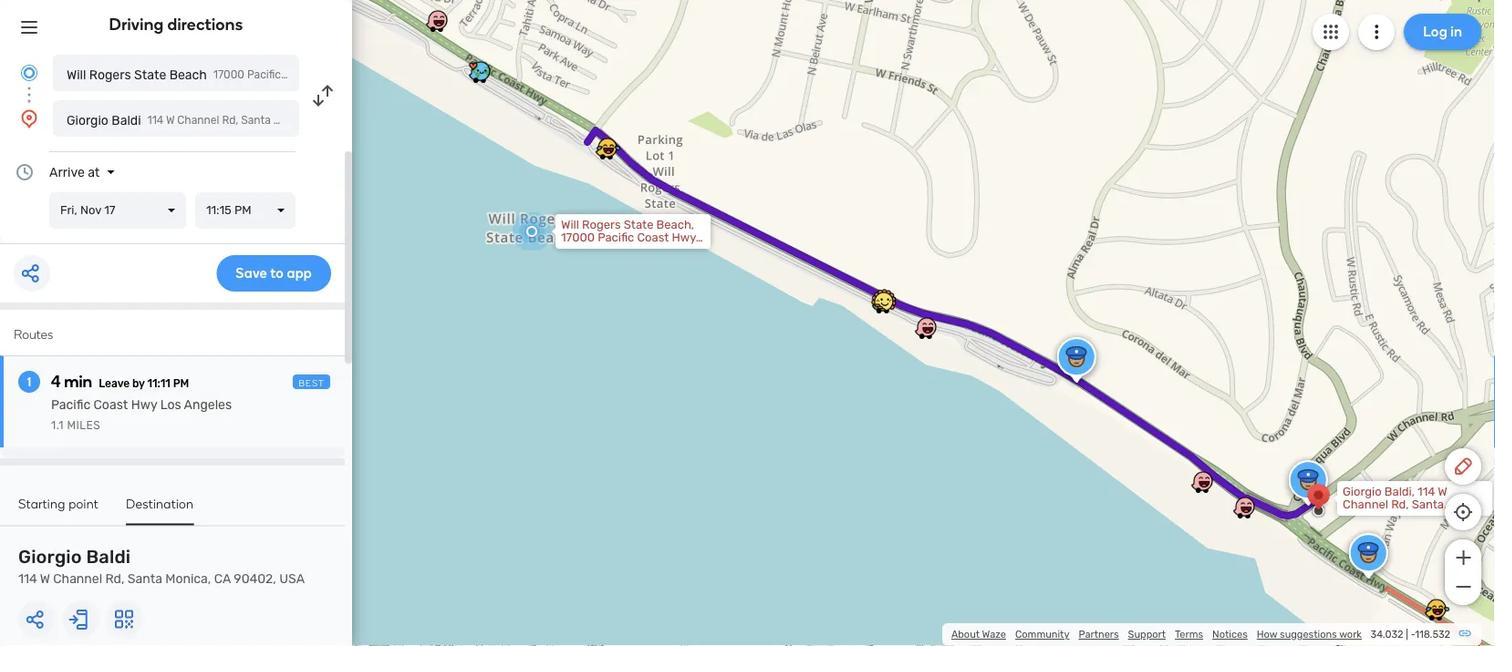 Task type: describe. For each thing, give the bounding box(es) containing it.
11:15
[[206, 203, 231, 218]]

0 horizontal spatial w
[[40, 572, 50, 587]]

11:15 pm list box
[[195, 192, 296, 229]]

nov
[[80, 203, 101, 218]]

0 horizontal spatial channel
[[53, 572, 102, 587]]

destination
[[126, 496, 194, 512]]

fri,
[[60, 203, 77, 218]]

17
[[104, 203, 115, 218]]

current location image
[[18, 62, 40, 84]]

los
[[160, 398, 181, 413]]

pacific coast hwy los angeles 1.1 miles
[[51, 398, 232, 432]]

2 vertical spatial 114
[[18, 572, 37, 587]]

0 horizontal spatial usa
[[279, 572, 305, 587]]

starting point
[[18, 496, 99, 512]]

angeles
[[184, 398, 232, 413]]

will
[[67, 67, 86, 82]]

arrive
[[49, 165, 85, 180]]

how
[[1257, 629, 1277, 641]]

support
[[1128, 629, 1166, 641]]

90402, inside giorgio baldi, 114 w channel rd, santa monica, ca 90402, usa
[[1406, 511, 1446, 525]]

2 vertical spatial 90402,
[[234, 572, 276, 587]]

terms link
[[1175, 629, 1203, 641]]

starting point button
[[18, 496, 99, 524]]

4
[[51, 372, 61, 392]]

0 vertical spatial 90402,
[[332, 114, 368, 127]]

community link
[[1015, 629, 1070, 641]]

1 horizontal spatial monica,
[[273, 114, 313, 127]]

suggestions
[[1280, 629, 1337, 641]]

terms
[[1175, 629, 1203, 641]]

118.532
[[1415, 629, 1450, 641]]

fri, nov 17
[[60, 203, 115, 218]]

-
[[1411, 629, 1415, 641]]

notices
[[1212, 629, 1248, 641]]

best
[[298, 378, 325, 389]]

11:11
[[147, 378, 171, 390]]

location image
[[18, 108, 40, 130]]

by
[[132, 378, 145, 390]]

driving directions
[[109, 15, 243, 34]]

at
[[88, 165, 100, 180]]

beach
[[169, 67, 207, 82]]

2 vertical spatial monica,
[[165, 572, 211, 587]]

destination button
[[126, 496, 194, 526]]

rogers
[[89, 67, 131, 82]]

usa inside giorgio baldi, 114 w channel rd, santa monica, ca 90402, usa
[[1449, 511, 1472, 525]]

pm inside 4 min leave by 11:11 pm
[[173, 378, 189, 390]]

pm inside list box
[[234, 203, 251, 218]]

hwy
[[131, 398, 157, 413]]

driving
[[109, 15, 164, 34]]



Task type: vqa. For each thing, say whether or not it's contained in the screenshot.
Los
yes



Task type: locate. For each thing, give the bounding box(es) containing it.
0 vertical spatial usa
[[371, 114, 393, 127]]

miles
[[67, 420, 101, 432]]

1 vertical spatial w
[[1438, 485, 1447, 499]]

2 horizontal spatial ca
[[1388, 511, 1403, 525]]

0 vertical spatial santa
[[241, 114, 271, 127]]

1 vertical spatial ca
[[1388, 511, 1403, 525]]

fri, nov 17 list box
[[49, 192, 186, 229]]

2 horizontal spatial channel
[[1343, 498, 1388, 512]]

ca
[[315, 114, 329, 127], [1388, 511, 1403, 525], [214, 572, 231, 587]]

zoom in image
[[1452, 547, 1475, 569]]

directions
[[167, 15, 243, 34]]

1 vertical spatial giorgio baldi 114 w channel rd, santa monica, ca 90402, usa
[[18, 547, 305, 587]]

0 vertical spatial channel
[[177, 114, 219, 127]]

1 vertical spatial santa
[[1412, 498, 1444, 512]]

how suggestions work link
[[1257, 629, 1362, 641]]

1 horizontal spatial pm
[[234, 203, 251, 218]]

1 horizontal spatial santa
[[241, 114, 271, 127]]

0 horizontal spatial rd,
[[105, 572, 124, 587]]

clock image
[[14, 161, 36, 183]]

giorgio inside giorgio baldi, 114 w channel rd, santa monica, ca 90402, usa
[[1343, 485, 1382, 499]]

2 horizontal spatial 90402,
[[1406, 511, 1446, 525]]

zoom out image
[[1452, 577, 1475, 598]]

114 right "baldi,"
[[1418, 485, 1435, 499]]

1 vertical spatial 114
[[1418, 485, 1435, 499]]

1 vertical spatial 90402,
[[1406, 511, 1446, 525]]

0 horizontal spatial ca
[[214, 572, 231, 587]]

34.032
[[1371, 629, 1403, 641]]

1 horizontal spatial channel
[[177, 114, 219, 127]]

point
[[69, 496, 99, 512]]

leave
[[99, 378, 130, 390]]

w
[[166, 114, 175, 127], [1438, 485, 1447, 499], [40, 572, 50, 587]]

coast
[[94, 398, 128, 413]]

2 horizontal spatial monica,
[[1343, 511, 1385, 525]]

baldi down will rogers state beach
[[112, 113, 141, 128]]

w down the will rogers state beach button
[[166, 114, 175, 127]]

1 vertical spatial giorgio
[[1343, 485, 1382, 499]]

2 vertical spatial w
[[40, 572, 50, 587]]

0 vertical spatial 114
[[147, 114, 164, 127]]

114 down state
[[147, 114, 164, 127]]

channel inside giorgio baldi, 114 w channel rd, santa monica, ca 90402, usa
[[1343, 498, 1388, 512]]

2 horizontal spatial w
[[1438, 485, 1447, 499]]

santa
[[241, 114, 271, 127], [1412, 498, 1444, 512], [128, 572, 162, 587]]

1 vertical spatial baldi
[[86, 547, 131, 568]]

0 vertical spatial pm
[[234, 203, 251, 218]]

partners
[[1079, 629, 1119, 641]]

w inside giorgio baldi, 114 w channel rd, santa monica, ca 90402, usa
[[1438, 485, 1447, 499]]

2 vertical spatial giorgio
[[18, 547, 82, 568]]

rd,
[[222, 114, 238, 127], [1391, 498, 1409, 512], [105, 572, 124, 587]]

giorgio baldi, 114 w channel rd, santa monica, ca 90402, usa
[[1343, 485, 1472, 525]]

support link
[[1128, 629, 1166, 641]]

1 horizontal spatial rd,
[[222, 114, 238, 127]]

about waze community partners support terms notices how suggestions work 34.032 | -118.532
[[951, 629, 1450, 641]]

starting
[[18, 496, 65, 512]]

work
[[1339, 629, 1362, 641]]

90402,
[[332, 114, 368, 127], [1406, 511, 1446, 525], [234, 572, 276, 587]]

2 horizontal spatial usa
[[1449, 511, 1472, 525]]

114 inside giorgio baldi, 114 w channel rd, santa monica, ca 90402, usa
[[1418, 485, 1435, 499]]

0 vertical spatial baldi
[[112, 113, 141, 128]]

rd, inside giorgio baldi, 114 w channel rd, santa monica, ca 90402, usa
[[1391, 498, 1409, 512]]

0 horizontal spatial santa
[[128, 572, 162, 587]]

giorgio inside the 'giorgio baldi 114 w channel rd, santa monica, ca 90402, usa'
[[18, 547, 82, 568]]

1
[[27, 374, 31, 390]]

baldi down the point
[[86, 547, 131, 568]]

about
[[951, 629, 980, 641]]

0 horizontal spatial 114
[[18, 572, 37, 587]]

link image
[[1458, 627, 1472, 641]]

0 horizontal spatial 90402,
[[234, 572, 276, 587]]

114 down starting point button
[[18, 572, 37, 587]]

pencil image
[[1452, 456, 1474, 478]]

1 vertical spatial rd,
[[1391, 498, 1409, 512]]

w down starting point button
[[40, 572, 50, 587]]

monica, inside giorgio baldi, 114 w channel rd, santa monica, ca 90402, usa
[[1343, 511, 1385, 525]]

114
[[147, 114, 164, 127], [1418, 485, 1435, 499], [18, 572, 37, 587]]

2 horizontal spatial rd,
[[1391, 498, 1409, 512]]

giorgio left "baldi,"
[[1343, 485, 1382, 499]]

0 horizontal spatial monica,
[[165, 572, 211, 587]]

notices link
[[1212, 629, 1248, 641]]

pm right 11:15
[[234, 203, 251, 218]]

channel
[[177, 114, 219, 127], [1343, 498, 1388, 512], [53, 572, 102, 587]]

0 vertical spatial w
[[166, 114, 175, 127]]

1 vertical spatial channel
[[1343, 498, 1388, 512]]

will rogers state beach
[[67, 67, 207, 82]]

1 vertical spatial usa
[[1449, 511, 1472, 525]]

0 vertical spatial giorgio
[[67, 113, 108, 128]]

0 horizontal spatial pm
[[173, 378, 189, 390]]

0 vertical spatial rd,
[[222, 114, 238, 127]]

giorgio baldi 114 w channel rd, santa monica, ca 90402, usa
[[67, 113, 393, 128], [18, 547, 305, 587]]

pm
[[234, 203, 251, 218], [173, 378, 189, 390]]

11:15 pm
[[206, 203, 251, 218]]

1 horizontal spatial 90402,
[[332, 114, 368, 127]]

baldi
[[112, 113, 141, 128], [86, 547, 131, 568]]

will rogers state beach button
[[53, 55, 299, 91]]

0 vertical spatial ca
[[315, 114, 329, 127]]

min
[[64, 372, 92, 392]]

2 vertical spatial ca
[[214, 572, 231, 587]]

1 horizontal spatial usa
[[371, 114, 393, 127]]

1 vertical spatial pm
[[173, 378, 189, 390]]

ca inside giorgio baldi, 114 w channel rd, santa monica, ca 90402, usa
[[1388, 511, 1403, 525]]

2 vertical spatial usa
[[279, 572, 305, 587]]

w right "baldi,"
[[1438, 485, 1447, 499]]

2 horizontal spatial 114
[[1418, 485, 1435, 499]]

partners link
[[1079, 629, 1119, 641]]

monica,
[[273, 114, 313, 127], [1343, 511, 1385, 525], [165, 572, 211, 587]]

2 vertical spatial channel
[[53, 572, 102, 587]]

baldi,
[[1385, 485, 1415, 499]]

giorgio
[[67, 113, 108, 128], [1343, 485, 1382, 499], [18, 547, 82, 568]]

pm right 11:11
[[173, 378, 189, 390]]

santa inside giorgio baldi, 114 w channel rd, santa monica, ca 90402, usa
[[1412, 498, 1444, 512]]

0 vertical spatial monica,
[[273, 114, 313, 127]]

giorgio baldi 114 w channel rd, santa monica, ca 90402, usa down beach
[[67, 113, 393, 128]]

2 vertical spatial santa
[[128, 572, 162, 587]]

1 horizontal spatial 114
[[147, 114, 164, 127]]

|
[[1406, 629, 1408, 641]]

routes
[[14, 327, 53, 343]]

2 horizontal spatial santa
[[1412, 498, 1444, 512]]

about waze link
[[951, 629, 1006, 641]]

1 vertical spatial monica,
[[1343, 511, 1385, 525]]

giorgio baldi 114 w channel rd, santa monica, ca 90402, usa down destination button
[[18, 547, 305, 587]]

1 horizontal spatial ca
[[315, 114, 329, 127]]

0 vertical spatial giorgio baldi 114 w channel rd, santa monica, ca 90402, usa
[[67, 113, 393, 128]]

giorgio down will
[[67, 113, 108, 128]]

1.1
[[51, 420, 64, 432]]

arrive at
[[49, 165, 100, 180]]

community
[[1015, 629, 1070, 641]]

usa
[[371, 114, 393, 127], [1449, 511, 1472, 525], [279, 572, 305, 587]]

waze
[[982, 629, 1006, 641]]

2 vertical spatial rd,
[[105, 572, 124, 587]]

pacific
[[51, 398, 90, 413]]

giorgio down starting point button
[[18, 547, 82, 568]]

state
[[134, 67, 166, 82]]

4 min leave by 11:11 pm
[[51, 372, 189, 392]]

1 horizontal spatial w
[[166, 114, 175, 127]]



